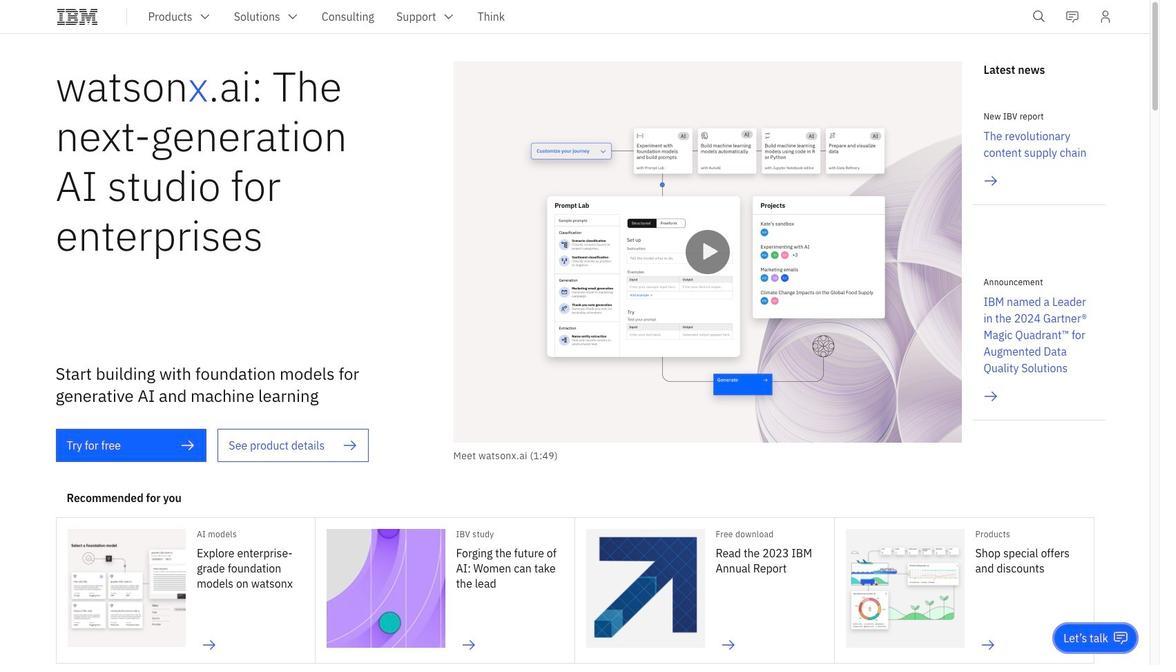 Task type: describe. For each thing, give the bounding box(es) containing it.
let's talk element
[[1064, 631, 1109, 646]]



Task type: vqa. For each thing, say whether or not it's contained in the screenshot.
Let's talk Element
yes



